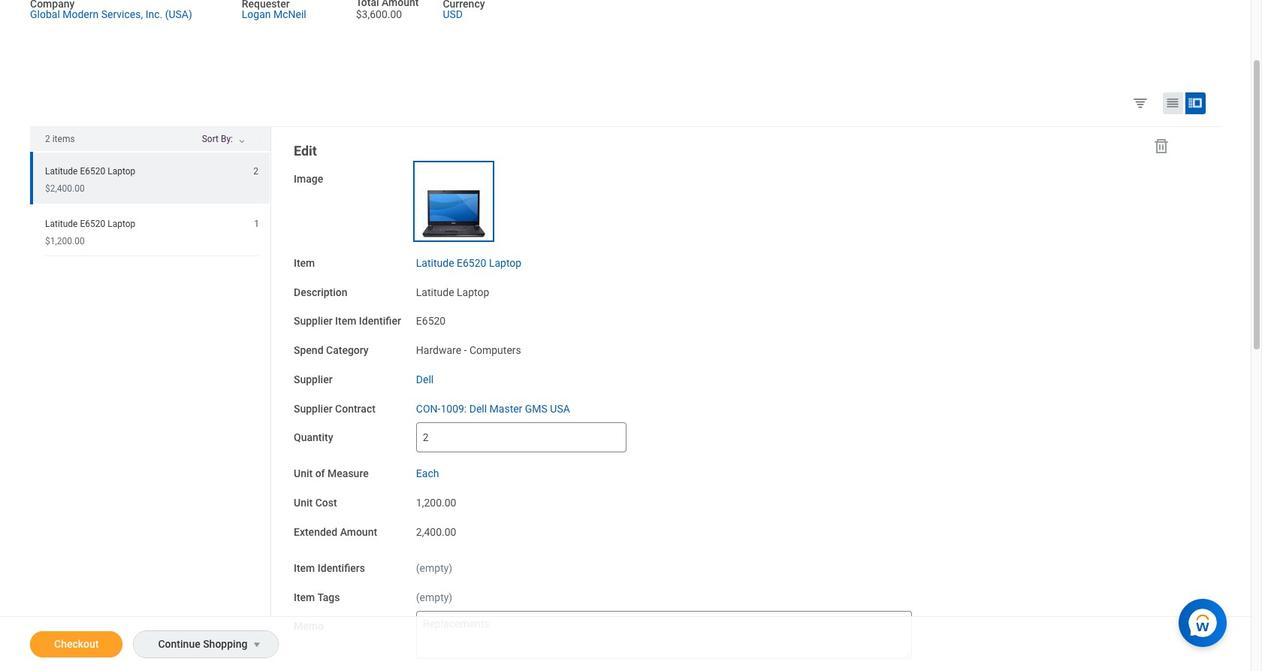 Task type: locate. For each thing, give the bounding box(es) containing it.
2 down arrow down "image"
[[254, 166, 259, 177]]

latitude up latitude laptop
[[416, 257, 454, 269]]

e6520 for latitude e6520 laptop $1,200.00
[[80, 219, 105, 229]]

laptop down latitude e6520 laptop $2,400.00
[[108, 219, 136, 229]]

1 vertical spatial supplier
[[294, 374, 333, 386]]

Quantity text field
[[416, 423, 627, 453]]

2,400.00
[[416, 526, 457, 538]]

item left the tags
[[294, 591, 315, 603]]

0 vertical spatial unit
[[294, 468, 313, 480]]

(empty)
[[416, 562, 453, 574], [416, 591, 453, 603]]

checkout button
[[30, 631, 123, 658]]

2 supplier from the top
[[294, 374, 333, 386]]

laptop inside latitude e6520 laptop $2,400.00
[[108, 166, 136, 177]]

unit left cost
[[294, 497, 313, 509]]

caret down image
[[248, 639, 266, 651]]

logan mcneil
[[242, 8, 307, 20]]

gms
[[525, 403, 548, 415]]

supplier for supplier item identifier
[[294, 315, 333, 327]]

e6520.jpg image
[[416, 164, 491, 239]]

e6520 up latitude laptop
[[457, 257, 487, 269]]

image
[[294, 173, 323, 185]]

latitude e6520 laptop link
[[416, 254, 522, 269]]

e6520 up $2,400.00
[[80, 166, 105, 177]]

1 vertical spatial unit
[[294, 497, 313, 509]]

e6520
[[80, 166, 105, 177], [80, 219, 105, 229], [457, 257, 487, 269], [416, 315, 446, 327]]

latitude
[[45, 166, 78, 177], [45, 219, 78, 229], [416, 257, 454, 269], [416, 286, 454, 298]]

latitude for latitude e6520 laptop $1,200.00
[[45, 219, 78, 229]]

unit for unit of measure
[[294, 468, 313, 480]]

item for item identifiers
[[294, 562, 315, 574]]

shopping
[[203, 638, 248, 650]]

dell up con-
[[416, 374, 434, 386]]

latitude up supplier item identifier element
[[416, 286, 454, 298]]

option group
[[1130, 92, 1218, 117]]

category
[[326, 344, 369, 356]]

toggle to grid view image
[[1166, 95, 1181, 110]]

item list list box
[[30, 152, 271, 256]]

e6520 inside latitude e6520 laptop $1,200.00
[[80, 219, 105, 229]]

computers
[[470, 344, 522, 356]]

1 vertical spatial (empty)
[[416, 591, 453, 603]]

toggle to list detail view image
[[1188, 95, 1203, 110]]

usd
[[443, 8, 463, 20]]

identifiers
[[318, 562, 365, 574]]

unit of measure
[[294, 468, 369, 480]]

dell link
[[416, 371, 434, 386]]

latitude up the "$1,200.00" at the left of the page
[[45, 219, 78, 229]]

supplier down 'spend' on the bottom left of the page
[[294, 374, 333, 386]]

laptop down 'latitude e6520 laptop'
[[457, 286, 490, 298]]

supplier item identifier element
[[416, 306, 446, 329]]

0 vertical spatial dell
[[416, 374, 434, 386]]

2 (empty) from the top
[[416, 591, 453, 603]]

supplier up quantity
[[294, 403, 333, 415]]

measure
[[328, 468, 369, 480]]

latitude up $2,400.00
[[45, 166, 78, 177]]

2 left the items
[[45, 134, 50, 144]]

1 vertical spatial 2
[[254, 166, 259, 177]]

0 vertical spatial (empty)
[[416, 562, 453, 574]]

0 vertical spatial supplier
[[294, 315, 333, 327]]

1,200.00
[[416, 497, 457, 509]]

item up description
[[294, 257, 315, 269]]

unit
[[294, 468, 313, 480], [294, 497, 313, 509]]

supplier
[[294, 315, 333, 327], [294, 374, 333, 386], [294, 403, 333, 415]]

latitude inside latitude e6520 laptop $2,400.00
[[45, 166, 78, 177]]

0 vertical spatial 2
[[45, 134, 50, 144]]

inc.
[[146, 8, 163, 20]]

0 horizontal spatial 2
[[45, 134, 50, 144]]

3 supplier from the top
[[294, 403, 333, 415]]

2 unit from the top
[[294, 497, 313, 509]]

latitude inside latitude e6520 laptop $1,200.00
[[45, 219, 78, 229]]

supplier item identifier
[[294, 315, 401, 327]]

by:
[[221, 134, 233, 144]]

1 unit from the top
[[294, 468, 313, 480]]

sort by:
[[202, 134, 233, 144]]

laptop up latitude e6520 laptop $1,200.00
[[108, 166, 136, 177]]

2 inside item list list box
[[254, 166, 259, 177]]

global modern services, inc. (usa) link
[[30, 5, 192, 20]]

item up category
[[335, 315, 357, 327]]

1 (empty) from the top
[[416, 562, 453, 574]]

-
[[464, 344, 467, 356]]

laptop up latitude laptop
[[489, 257, 522, 269]]

supplier for supplier
[[294, 374, 333, 386]]

item up the "item tags"
[[294, 562, 315, 574]]

region
[[30, 127, 271, 671]]

supplier contract
[[294, 403, 376, 415]]

delete image
[[1153, 137, 1171, 155]]

dell
[[416, 374, 434, 386], [470, 403, 487, 415]]

arrow down image
[[251, 135, 269, 145]]

extended amount
[[294, 526, 377, 538]]

description
[[294, 286, 348, 298]]

2 vertical spatial supplier
[[294, 403, 333, 415]]

e6520 inside latitude e6520 laptop $2,400.00
[[80, 166, 105, 177]]

laptop
[[108, 166, 136, 177], [108, 219, 136, 229], [489, 257, 522, 269], [457, 286, 490, 298]]

1 horizontal spatial 2
[[254, 166, 259, 177]]

logan mcneil link
[[242, 5, 307, 20]]

con-1009: dell master gms usa link
[[416, 400, 570, 415]]

hardware
[[416, 344, 462, 356]]

extended
[[294, 526, 338, 538]]

$1,200.00
[[45, 236, 85, 247]]

1 supplier from the top
[[294, 315, 333, 327]]

e6520 up the "$1,200.00" at the left of the page
[[80, 219, 105, 229]]

item
[[294, 257, 315, 269], [335, 315, 357, 327], [294, 562, 315, 574], [294, 591, 315, 603]]

laptop inside latitude e6520 laptop $1,200.00
[[108, 219, 136, 229]]

latitude inside description element
[[416, 286, 454, 298]]

supplier for supplier contract
[[294, 403, 333, 415]]

unit left of at the bottom left of page
[[294, 468, 313, 480]]

2
[[45, 134, 50, 144], [254, 166, 259, 177]]

edit
[[294, 143, 317, 158]]

2 for 2 items
[[45, 134, 50, 144]]

memo
[[294, 620, 324, 632]]

supplier up 'spend' on the bottom left of the page
[[294, 315, 333, 327]]

latitude for latitude laptop
[[416, 286, 454, 298]]

1 vertical spatial dell
[[470, 403, 487, 415]]

latitude for latitude e6520 laptop $2,400.00
[[45, 166, 78, 177]]

(usa)
[[165, 8, 192, 20]]

dell right 1009:
[[470, 403, 487, 415]]



Task type: vqa. For each thing, say whether or not it's contained in the screenshot.
the -
yes



Task type: describe. For each thing, give the bounding box(es) containing it.
1
[[254, 219, 259, 229]]

con-
[[416, 403, 441, 415]]

checkout
[[54, 638, 99, 650]]

2 items
[[45, 134, 75, 144]]

continue shopping button
[[134, 631, 248, 658]]

0 horizontal spatial dell
[[416, 374, 434, 386]]

$2,400.00
[[45, 183, 85, 194]]

Toggle to Grid view radio
[[1164, 92, 1184, 114]]

continue
[[158, 638, 200, 650]]

global modern services, inc. (usa)
[[30, 8, 192, 20]]

tags
[[318, 591, 340, 603]]

logan
[[242, 8, 271, 20]]

hardware - computers element
[[416, 341, 522, 356]]

e6520 for latitude e6520 laptop
[[457, 257, 487, 269]]

item for item tags
[[294, 591, 315, 603]]

navigation pane region
[[271, 127, 1190, 671]]

laptop for latitude e6520 laptop $1,200.00
[[108, 219, 136, 229]]

unit for unit cost
[[294, 497, 313, 509]]

amount
[[340, 526, 377, 538]]

identifier
[[359, 315, 401, 327]]

latitude laptop
[[416, 286, 490, 298]]

region containing 2 items
[[30, 127, 271, 671]]

latitude e6520 laptop $2,400.00
[[45, 166, 136, 194]]

items
[[52, 134, 75, 144]]

laptop for latitude e6520 laptop $2,400.00
[[108, 166, 136, 177]]

1 horizontal spatial dell
[[470, 403, 487, 415]]

global
[[30, 8, 60, 20]]

latitude e6520 laptop $1,200.00
[[45, 219, 136, 247]]

each
[[416, 468, 439, 480]]

usa
[[551, 403, 570, 415]]

description element
[[416, 277, 912, 299]]

sort
[[202, 134, 219, 144]]

item identifiers
[[294, 562, 365, 574]]

laptop inside description element
[[457, 286, 490, 298]]

services,
[[101, 8, 143, 20]]

continue shopping
[[158, 638, 248, 650]]

contract
[[335, 403, 376, 415]]

modern
[[63, 8, 99, 20]]

hardware - computers
[[416, 344, 522, 356]]

master
[[490, 403, 523, 415]]

Memo text field
[[416, 611, 912, 660]]

quantity
[[294, 432, 333, 444]]

mcneil
[[274, 8, 307, 20]]

$3,600.00
[[356, 8, 402, 20]]

item for item
[[294, 257, 315, 269]]

select to filter grid data image
[[1133, 95, 1149, 110]]

of
[[315, 468, 325, 480]]

con-1009: dell master gms usa
[[416, 403, 570, 415]]

cost
[[315, 497, 337, 509]]

Toggle to List Detail view radio
[[1186, 92, 1206, 114]]

usd link
[[443, 5, 463, 20]]

sort by: button
[[200, 127, 251, 151]]

2 for 2
[[254, 166, 259, 177]]

item tags
[[294, 591, 340, 603]]

laptop for latitude e6520 laptop
[[489, 257, 522, 269]]

e6520 for latitude e6520 laptop $2,400.00
[[80, 166, 105, 177]]

unit cost element
[[416, 488, 457, 510]]

latitude e6520 laptop
[[416, 257, 522, 269]]

spend category
[[294, 344, 369, 356]]

unit cost
[[294, 497, 337, 509]]

each link
[[416, 465, 439, 480]]

chevron down image
[[233, 138, 251, 149]]

spend
[[294, 344, 324, 356]]

e6520 up hardware on the left of page
[[416, 315, 446, 327]]

1009:
[[441, 403, 467, 415]]

(empty) for item tags
[[416, 591, 453, 603]]

(empty) for item identifiers
[[416, 562, 453, 574]]

latitude for latitude e6520 laptop
[[416, 257, 454, 269]]



